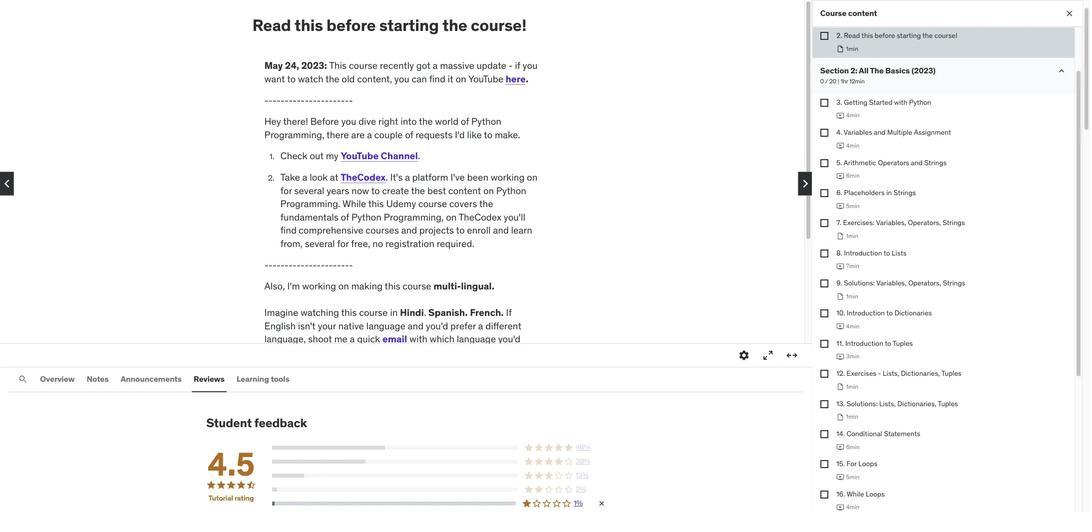 Task type: describe. For each thing, give the bounding box(es) containing it.
notes
[[87, 374, 109, 384]]

conditional
[[847, 430, 883, 439]]

different
[[486, 320, 522, 332]]

solutions: for lists,
[[847, 399, 878, 408]]

xsmall image for 12.
[[821, 370, 829, 378]]

0 vertical spatial tuples
[[893, 339, 913, 348]]

learning tools button
[[235, 368, 292, 392]]

8.
[[837, 249, 843, 258]]

7.
[[837, 218, 842, 227]]

to inside . it's a platform i've been working on for several years now to create the best content on python programming. while this udemy course covers the fundamentals of python programming, on thecodex you'll find
[[371, 185, 380, 197]]

i'm
[[287, 280, 300, 292]]

this course recently got a massive update - if you want to watch the old content, you can find it on youtube
[[264, 60, 538, 85]]

of inside . it's a platform i've been working on for several years now to create the best content on python programming. while this udemy course covers the fundamentals of python programming, on thecodex you'll find
[[341, 211, 349, 223]]

while inside sidebar element
[[847, 490, 864, 499]]

start exercises - lists, dictionaries, tuples image
[[837, 383, 845, 391]]

and left multiple
[[874, 128, 886, 137]]

with which language you'd prefer.
[[264, 333, 521, 359]]

13. solutions: lists, dictionaries, tuples
[[837, 399, 958, 408]]

. inside . it's a platform i've been working on for several years now to create the best content on python programming. while this udemy course covers the fundamentals of python programming, on thecodex you'll find
[[386, 171, 388, 183]]

11. introduction to tuples
[[837, 339, 913, 348]]

requests
[[416, 129, 453, 141]]

9.
[[837, 279, 842, 288]]

before inside sidebar element
[[875, 31, 895, 40]]

is
[[375, 373, 382, 385]]

fullscreen image
[[762, 350, 774, 362]]

here .
[[506, 73, 529, 85]]

1min for 12.
[[847, 383, 859, 391]]

3min
[[847, 353, 860, 360]]

1 vertical spatial dictionaries,
[[898, 399, 937, 408]]

2%
[[576, 485, 586, 494]]

out
[[310, 150, 324, 162]]

settings image
[[738, 350, 750, 362]]

required.
[[437, 238, 475, 250]]

while inside . it's a platform i've been working on for several years now to create the best content on python programming. while this udemy course covers the fundamentals of python programming, on thecodex you'll find
[[343, 198, 366, 210]]

5.
[[837, 158, 842, 167]]

lingual.
[[461, 280, 495, 292]]

for inside comprehensive courses and projects to enroll and learn from, several for free, no registration required.
[[337, 238, 349, 250]]

read inside sidebar element
[[844, 31, 860, 40]]

0 horizontal spatial working
[[302, 280, 336, 292]]

language, inside if hindi is your native language, i would love for you to watch this course and give me feedback.
[[433, 373, 474, 385]]

1 ---------------------- from the top
[[264, 94, 353, 106]]

0 vertical spatial lists,
[[883, 369, 899, 378]]

46% button
[[272, 443, 606, 453]]

1%
[[574, 499, 583, 508]]

1 horizontal spatial hindi
[[400, 307, 424, 319]]

xsmall image for 5. arithmetic operators and strings
[[821, 159, 829, 167]]

to inside if hindi is your native language, i would love for you to watch this course and give me feedback.
[[282, 387, 290, 399]]

xsmall image for 14.
[[821, 431, 829, 439]]

4min for variables
[[847, 142, 860, 149]]

1min for 9.
[[847, 293, 859, 300]]

covers
[[449, 198, 477, 210]]

and up registration
[[401, 224, 417, 236]]

it's
[[390, 171, 403, 183]]

xsmall image for 4. variables and multiple assignment
[[821, 129, 829, 137]]

to left the dictionaries
[[887, 309, 893, 318]]

also, i'm working on making this course multi-lingual.
[[264, 280, 495, 292]]

play conditional statements image
[[837, 444, 845, 452]]

play arithmetic operators and strings image
[[837, 172, 845, 180]]

dive
[[359, 115, 376, 127]]

if for different
[[506, 307, 512, 319]]

comprehensive courses and projects to enroll and learn from, several for free, no registration required.
[[280, 224, 532, 250]]

this
[[329, 60, 347, 72]]

7. exercises: variables, operators, strings
[[837, 218, 965, 227]]

4.5
[[208, 445, 255, 485]]

if
[[515, 60, 520, 72]]

variables, for solutions:
[[877, 279, 907, 288]]

xsmall image for 3.
[[821, 99, 829, 107]]

start exercises: variables, operators, strings image
[[837, 232, 845, 240]]

me inside if hindi is your native language, i would love for you to watch this course and give me feedback.
[[407, 387, 420, 399]]

create
[[382, 185, 409, 197]]

want
[[264, 73, 285, 85]]

a left look
[[302, 171, 307, 183]]

dictionaries
[[895, 309, 932, 318]]

native for language,
[[405, 373, 430, 385]]

1 vertical spatial youtube
[[341, 150, 379, 162]]

this inside . it's a platform i've been working on for several years now to create the best content on python programming. while this udemy course covers the fundamentals of python programming, on thecodex you'll find
[[368, 198, 384, 210]]

a inside this course recently got a massive update - if you want to watch the old content, you can find it on youtube
[[433, 60, 438, 72]]

now
[[352, 185, 369, 197]]

notes button
[[85, 368, 111, 392]]

strings for 5. arithmetic operators and strings
[[925, 158, 947, 167]]

xsmall image for 16.
[[821, 491, 829, 499]]

starting inside sidebar element
[[897, 31, 921, 40]]

- inside sidebar element
[[878, 369, 881, 378]]

update
[[477, 60, 506, 72]]

english
[[264, 320, 296, 332]]

operators, for 9. solutions: variables, operators, strings
[[909, 279, 942, 288]]

3.
[[837, 98, 842, 107]]

to left lists
[[884, 249, 890, 258]]

love
[[509, 373, 526, 385]]

prefer.
[[264, 347, 292, 359]]

0
[[821, 77, 824, 85]]

python inside hey there! before you dive right into the world of python programming, there are a couple of requests i'd like to make.
[[471, 115, 502, 127]]

from,
[[280, 238, 303, 250]]

working inside . it's a platform i've been working on for several years now to create the best content on python programming. while this udemy course covers the fundamentals of python programming, on thecodex you'll find
[[491, 171, 525, 183]]

reviews
[[194, 374, 225, 384]]

free,
[[351, 238, 370, 250]]

6min for arithmetic
[[847, 172, 860, 179]]

here
[[506, 73, 526, 85]]

3. getting started with python
[[837, 98, 931, 107]]

xsmall image inside "1%" button
[[598, 500, 606, 508]]

got
[[416, 60, 431, 72]]

thecodex inside . it's a platform i've been working on for several years now to create the best content on python programming. while this udemy course covers the fundamentals of python programming, on thecodex you'll find
[[459, 211, 502, 223]]

courses
[[366, 224, 399, 236]]

there!
[[283, 115, 308, 127]]

2023:
[[301, 60, 327, 72]]

rating
[[235, 494, 254, 503]]

assignment
[[914, 128, 951, 137]]

on inside this course recently got a massive update - if you want to watch the old content, you can find it on youtube
[[456, 73, 466, 85]]

sidebar element
[[812, 0, 1083, 512]]

tools
[[271, 374, 290, 384]]

you right if
[[523, 60, 538, 72]]

24,
[[285, 60, 299, 72]]

several for from,
[[305, 238, 335, 250]]

enroll
[[467, 224, 491, 236]]

xsmall image for 11. introduction to tuples
[[821, 340, 829, 348]]

xsmall image for 10. introduction to dictionaries
[[821, 310, 829, 318]]

you down recently
[[394, 73, 410, 85]]

introduction for 10.
[[847, 309, 885, 318]]

getting
[[844, 98, 868, 107]]

would
[[481, 373, 506, 385]]

for inside if hindi is your native language, i would love for you to watch this course and give me feedback.
[[528, 373, 540, 385]]

1 vertical spatial of
[[405, 129, 413, 141]]

play placeholders in strings image
[[837, 202, 845, 210]]

4min for introduction
[[847, 323, 860, 330]]

13.
[[837, 399, 845, 408]]

38%
[[576, 457, 590, 466]]

a inside hey there! before you dive right into the world of python programming, there are a couple of requests i'd like to make.
[[367, 129, 372, 141]]

a left the quick
[[350, 333, 355, 345]]

play for loops image
[[837, 474, 845, 482]]

make.
[[495, 129, 520, 141]]

youtube channel link
[[341, 150, 418, 162]]

old
[[342, 73, 355, 85]]

. it's a platform i've been working on for several years now to create the best content on python programming. while this udemy course covers the fundamentals of python programming, on thecodex you'll find
[[280, 171, 538, 236]]

watch for the
[[298, 73, 323, 85]]

this inside sidebar element
[[862, 31, 873, 40]]

a down french.
[[478, 320, 483, 332]]

basics
[[886, 65, 910, 75]]

tutorial rating
[[209, 494, 254, 503]]

xsmall image for 15.
[[821, 461, 829, 469]]

you inside if hindi is your native language, i would love for you to watch this course and give me feedback.
[[264, 387, 280, 399]]

hey
[[264, 115, 281, 127]]

close course content sidebar image
[[1065, 8, 1075, 18]]

2:
[[851, 65, 858, 75]]

0 horizontal spatial thecodex
[[341, 171, 386, 183]]

also,
[[264, 280, 285, 292]]

expanded view image
[[786, 350, 798, 362]]

section 2: all the basics (2023) button
[[821, 65, 936, 75]]

there
[[327, 129, 349, 141]]

1 vertical spatial lists,
[[880, 399, 896, 408]]

you'd inside "with which language you'd prefer."
[[498, 333, 521, 345]]

python up 'courses' on the left of the page
[[351, 211, 382, 223]]

6min for conditional
[[847, 443, 860, 451]]

several for for
[[294, 185, 324, 197]]

course
[[821, 8, 847, 18]]

channel
[[381, 150, 418, 162]]

2.
[[837, 31, 842, 40]]

course inside . it's a platform i've been working on for several years now to create the best content on python programming. while this udemy course covers the fundamentals of python programming, on thecodex you'll find
[[418, 198, 447, 210]]

0 horizontal spatial course!
[[471, 15, 527, 35]]

give
[[387, 387, 405, 399]]

to inside hey there! before you dive right into the world of python programming, there are a couple of requests i'd like to make.
[[484, 129, 493, 141]]

go to previous lecture image
[[0, 176, 15, 192]]

into
[[401, 115, 417, 127]]

if english isn't your native language and you'd prefer a different language, shoot me a quick
[[264, 307, 522, 345]]

6.
[[837, 188, 843, 197]]

14. conditional statements
[[837, 430, 921, 439]]

course! inside sidebar element
[[935, 31, 958, 40]]

me inside the 'if english isn't your native language and you'd prefer a different language, shoot me a quick'
[[334, 333, 348, 345]]

content inside sidebar element
[[849, 8, 878, 18]]

12. exercises - lists, dictionaries, tuples
[[837, 369, 962, 378]]

the right covers
[[479, 198, 493, 210]]

registration
[[386, 238, 434, 250]]

a inside . it's a platform i've been working on for several years now to create the best content on python programming. while this udemy course covers the fundamentals of python programming, on thecodex you'll find
[[405, 171, 410, 183]]

xsmall image for 13.
[[821, 400, 829, 408]]

your for is
[[384, 373, 402, 385]]

introduction for 8.
[[844, 249, 882, 258]]



Task type: locate. For each thing, give the bounding box(es) containing it.
your up shoot
[[318, 320, 336, 332]]

1 vertical spatial find
[[280, 224, 297, 236]]

python inside sidebar element
[[909, 98, 931, 107]]

1 vertical spatial content
[[448, 185, 481, 197]]

several inside . it's a platform i've been working on for several years now to create the best content on python programming. while this udemy course covers the fundamentals of python programming, on thecodex you'll find
[[294, 185, 324, 197]]

0 vertical spatial content
[[849, 8, 878, 18]]

watch down 2023:
[[298, 73, 323, 85]]

1 vertical spatial ----------------------
[[264, 259, 353, 271]]

4 xsmall image from the top
[[821, 370, 829, 378]]

0 vertical spatial introduction
[[844, 249, 882, 258]]

15. for loops
[[837, 460, 878, 469]]

0 horizontal spatial language
[[366, 320, 406, 332]]

your up give at left
[[384, 373, 402, 385]]

10. introduction to dictionaries
[[837, 309, 932, 318]]

2 vertical spatial tuples
[[938, 399, 958, 408]]

3 1min from the top
[[847, 293, 859, 300]]

if up different
[[506, 307, 512, 319]]

0 vertical spatial thecodex
[[341, 171, 386, 183]]

1 vertical spatial thecodex
[[459, 211, 502, 223]]

placeholders
[[844, 188, 885, 197]]

learning
[[237, 374, 269, 384]]

to down the '10. introduction to dictionaries' on the bottom
[[885, 339, 892, 348]]

content right course
[[849, 8, 878, 18]]

0 vertical spatial dictionaries,
[[901, 369, 940, 378]]

to up required.
[[456, 224, 465, 236]]

play introduction to dictionaries image
[[837, 323, 845, 331]]

2 vertical spatial of
[[341, 211, 349, 223]]

4 1min from the top
[[847, 383, 859, 391]]

4min for while
[[847, 504, 860, 511]]

native up the quick
[[338, 320, 364, 332]]

and inside the 'if english isn't your native language and you'd prefer a different language, shoot me a quick'
[[408, 320, 424, 332]]

2 6min from the top
[[847, 443, 860, 451]]

0 vertical spatial 6min
[[847, 172, 860, 179]]

6 xsmall image from the top
[[821, 431, 829, 439]]

4min right play while loops image
[[847, 504, 860, 511]]

1 horizontal spatial native
[[405, 373, 430, 385]]

13% button
[[272, 471, 606, 481]]

native for language
[[338, 320, 364, 332]]

0 horizontal spatial programming,
[[264, 129, 324, 141]]

play while loops image
[[837, 504, 845, 512]]

5 1min from the top
[[847, 413, 859, 421]]

watch inside if hindi is your native language, i would love for you to watch this course and give me feedback.
[[293, 387, 318, 399]]

strings for 7. exercises: variables, operators, strings
[[943, 218, 965, 227]]

you'd up which
[[426, 320, 448, 332]]

xsmall image
[[821, 32, 829, 40], [821, 99, 829, 107], [821, 280, 829, 288], [821, 370, 829, 378], [821, 400, 829, 408], [821, 431, 829, 439], [821, 461, 829, 469], [821, 491, 829, 499]]

5min for placeholders
[[847, 202, 860, 210]]

0 horizontal spatial of
[[341, 211, 349, 223]]

language, up feedback.
[[433, 373, 474, 385]]

working right been
[[491, 171, 525, 183]]

xsmall image for 8. introduction to lists
[[821, 250, 829, 258]]

if for you
[[342, 373, 348, 385]]

operators, for 7. exercises: variables, operators, strings
[[908, 218, 941, 227]]

i
[[476, 373, 479, 385]]

1 vertical spatial several
[[305, 238, 335, 250]]

4min right play introduction to dictionaries image on the right bottom of page
[[847, 323, 860, 330]]

11.
[[837, 339, 844, 348]]

2% button
[[272, 485, 606, 495]]

3 4min from the top
[[847, 323, 860, 330]]

programming, down udemy
[[384, 211, 444, 223]]

for
[[280, 185, 292, 197], [337, 238, 349, 250], [528, 373, 540, 385]]

16. while loops
[[837, 490, 885, 499]]

2 vertical spatial for
[[528, 373, 540, 385]]

xsmall image left 4.
[[821, 129, 829, 137]]

of up i'd
[[461, 115, 469, 127]]

your for isn't
[[318, 320, 336, 332]]

1 vertical spatial for
[[337, 238, 349, 250]]

world
[[435, 115, 459, 127]]

the inside this course recently got a massive update - if you want to watch the old content, you can find it on youtube
[[326, 73, 340, 85]]

xsmall image left 13.
[[821, 400, 829, 408]]

xsmall image for 6. placeholders in strings
[[821, 189, 829, 197]]

to down 24,
[[287, 73, 296, 85]]

play introduction to tuples image
[[837, 353, 845, 361]]

1 1min from the top
[[847, 45, 859, 52]]

email
[[383, 333, 407, 345]]

0 horizontal spatial for
[[280, 185, 292, 197]]

if inside if hindi is your native language, i would love for you to watch this course and give me feedback.
[[342, 373, 348, 385]]

1 horizontal spatial course!
[[935, 31, 958, 40]]

fundamentals
[[280, 211, 339, 223]]

0 horizontal spatial youtube
[[341, 150, 379, 162]]

2 vertical spatial introduction
[[845, 339, 884, 348]]

start solutions: variables, operators, strings image
[[837, 293, 845, 301]]

1 vertical spatial with
[[410, 333, 428, 345]]

4 4min from the top
[[847, 504, 860, 511]]

before up section 2: all the basics (2023) dropdown button
[[875, 31, 895, 40]]

1 vertical spatial in
[[390, 307, 398, 319]]

1 horizontal spatial thecodex
[[459, 211, 502, 223]]

course! up update
[[471, 15, 527, 35]]

couple
[[374, 129, 403, 141]]

play variables and multiple assignment image
[[837, 142, 845, 150]]

6min right the play arithmetic operators and strings "icon"
[[847, 172, 860, 179]]

your inside if hindi is your native language, i would love for you to watch this course and give me feedback.
[[384, 373, 402, 385]]

1 horizontal spatial for
[[337, 238, 349, 250]]

xsmall image left 9.
[[821, 280, 829, 288]]

1 horizontal spatial starting
[[897, 31, 921, 40]]

dictionaries, up the statements
[[898, 399, 937, 408]]

0 vertical spatial language,
[[264, 333, 306, 345]]

xsmall image
[[821, 129, 829, 137], [821, 159, 829, 167], [821, 189, 829, 197], [821, 219, 829, 227], [821, 250, 829, 258], [821, 310, 829, 318], [821, 340, 829, 348], [598, 500, 606, 508]]

9. solutions: variables, operators, strings
[[837, 279, 966, 288]]

the up (2023)
[[923, 31, 933, 40]]

0 horizontal spatial language,
[[264, 333, 306, 345]]

1 vertical spatial variables,
[[877, 279, 907, 288]]

comprehensive
[[299, 224, 364, 236]]

1 horizontal spatial while
[[847, 490, 864, 499]]

0 horizontal spatial in
[[390, 307, 398, 319]]

0 vertical spatial find
[[429, 73, 445, 85]]

1 vertical spatial 5min
[[847, 474, 860, 481]]

1 horizontal spatial programming,
[[384, 211, 444, 223]]

20
[[830, 77, 837, 85]]

7 xsmall image from the top
[[821, 461, 829, 469]]

1 vertical spatial introduction
[[847, 309, 885, 318]]

you up "are"
[[341, 115, 356, 127]]

5min right play placeholders in strings icon
[[847, 202, 860, 210]]

several inside comprehensive courses and projects to enroll and learn from, several for free, no registration required.
[[305, 238, 335, 250]]

1 horizontal spatial if
[[506, 307, 512, 319]]

1 horizontal spatial your
[[384, 373, 402, 385]]

0 horizontal spatial read
[[252, 15, 291, 35]]

solutions: for variables,
[[844, 279, 875, 288]]

5 xsmall image from the top
[[821, 400, 829, 408]]

starting
[[379, 15, 439, 35], [897, 31, 921, 40]]

with inside "with which language you'd prefer."
[[410, 333, 428, 345]]

with inside sidebar element
[[894, 98, 908, 107]]

1min for 13.
[[847, 413, 859, 421]]

1min right the start exercises - lists, dictionaries, tuples image at the bottom of page
[[847, 383, 859, 391]]

on
[[456, 73, 466, 85], [527, 171, 538, 183], [483, 185, 494, 197], [446, 211, 457, 223], [338, 280, 349, 292]]

0 vertical spatial watch
[[298, 73, 323, 85]]

course up the quick
[[359, 307, 388, 319]]

in
[[887, 188, 892, 197], [390, 307, 398, 319]]

starting up basics
[[897, 31, 921, 40]]

native inside if hindi is your native language, i would love for you to watch this course and give me feedback.
[[405, 373, 430, 385]]

0 horizontal spatial your
[[318, 320, 336, 332]]

prefer
[[451, 320, 476, 332]]

the inside sidebar element
[[923, 31, 933, 40]]

1 4min from the top
[[847, 112, 860, 119]]

1 horizontal spatial youtube
[[468, 73, 504, 85]]

4min right the 'play getting started with python' icon
[[847, 112, 860, 119]]

arithmetic
[[844, 158, 876, 167]]

1 horizontal spatial in
[[887, 188, 892, 197]]

making
[[351, 280, 383, 292]]

to right the now
[[371, 185, 380, 197]]

you down tools
[[264, 387, 280, 399]]

10.
[[837, 309, 845, 318]]

thecodex up the now
[[341, 171, 386, 183]]

python up like
[[471, 115, 502, 127]]

0 vertical spatial programming,
[[264, 129, 324, 141]]

you'd
[[426, 320, 448, 332], [498, 333, 521, 345]]

course inside this course recently got a massive update - if you want to watch the old content, you can find it on youtube
[[349, 60, 378, 72]]

1 vertical spatial watch
[[293, 387, 318, 399]]

course inside if hindi is your native language, i would love for you to watch this course and give me feedback.
[[338, 387, 367, 399]]

for inside . it's a platform i've been working on for several years now to create the best content on python programming. while this udemy course covers the fundamentals of python programming, on thecodex you'll find
[[280, 185, 292, 197]]

0 vertical spatial with
[[894, 98, 908, 107]]

1 vertical spatial tuples
[[942, 369, 962, 378]]

if hindi is your native language, i would love for you to watch this course and give me feedback.
[[264, 373, 540, 399]]

small image
[[1057, 66, 1067, 76]]

1 6min from the top
[[847, 172, 860, 179]]

0 horizontal spatial before
[[327, 15, 376, 35]]

5min for for
[[847, 474, 860, 481]]

0 horizontal spatial hindi
[[350, 373, 373, 385]]

spanish.
[[428, 307, 468, 319]]

watch for this
[[293, 387, 318, 399]]

with right the 'email'
[[410, 333, 428, 345]]

the up massive
[[443, 15, 467, 35]]

xsmall image left 5.
[[821, 159, 829, 167]]

you'd inside the 'if english isn't your native language and you'd prefer a different language, shoot me a quick'
[[426, 320, 448, 332]]

1 vertical spatial operators,
[[909, 279, 942, 288]]

strings for 9. solutions: variables, operators, strings
[[943, 279, 966, 288]]

6min right play conditional statements 'image'
[[847, 443, 860, 451]]

loops for 16. while loops
[[866, 490, 885, 499]]

1 vertical spatial native
[[405, 373, 430, 385]]

xsmall image for 7. exercises: variables, operators, strings
[[821, 219, 829, 227]]

xsmall image left 8. on the right of page
[[821, 250, 829, 258]]

0 vertical spatial variables,
[[876, 218, 907, 227]]

play getting started with python image
[[837, 112, 845, 120]]

learning tools
[[237, 374, 290, 384]]

1 horizontal spatial you'd
[[498, 333, 521, 345]]

0 horizontal spatial while
[[343, 198, 366, 210]]

strings
[[925, 158, 947, 167], [894, 188, 916, 197], [943, 218, 965, 227], [943, 279, 966, 288]]

0 horizontal spatial me
[[334, 333, 348, 345]]

xsmall image left 2.
[[821, 32, 829, 40]]

dictionaries, up 13. solutions: lists, dictionaries, tuples at the bottom
[[901, 369, 940, 378]]

feedback
[[254, 416, 307, 431]]

a right the got
[[433, 60, 438, 72]]

content,
[[357, 73, 392, 85]]

lists,
[[883, 369, 899, 378], [880, 399, 896, 408]]

if left is
[[342, 373, 348, 385]]

2. read this before starting the course!
[[837, 31, 958, 40]]

youtube down update
[[468, 73, 504, 85]]

programming, down the there!
[[264, 129, 324, 141]]

this inside if hindi is your native language, i would love for you to watch this course and give me feedback.
[[320, 387, 336, 399]]

1 horizontal spatial language
[[457, 333, 496, 345]]

with right started at the top
[[894, 98, 908, 107]]

course down best
[[418, 198, 447, 210]]

4min
[[847, 112, 860, 119], [847, 142, 860, 149], [847, 323, 860, 330], [847, 504, 860, 511]]

to inside comprehensive courses and projects to enroll and learn from, several for free, no registration required.
[[456, 224, 465, 236]]

me
[[334, 333, 348, 345], [407, 387, 420, 399]]

0 vertical spatial hindi
[[400, 307, 424, 319]]

xsmall image left 15.
[[821, 461, 829, 469]]

to inside this course recently got a massive update - if you want to watch the old content, you can find it on youtube
[[287, 73, 296, 85]]

language down imagine watching this course in hindi . spanish. french.
[[366, 320, 406, 332]]

language
[[366, 320, 406, 332], [457, 333, 496, 345]]

0 horizontal spatial starting
[[379, 15, 439, 35]]

programming.
[[280, 198, 340, 210]]

1 horizontal spatial working
[[491, 171, 525, 183]]

1 horizontal spatial language,
[[433, 373, 474, 385]]

a right "are"
[[367, 129, 372, 141]]

in up "email" link
[[390, 307, 398, 319]]

me right shoot
[[334, 333, 348, 345]]

you
[[523, 60, 538, 72], [394, 73, 410, 85], [341, 115, 356, 127], [264, 387, 280, 399]]

1 horizontal spatial find
[[429, 73, 445, 85]]

lists
[[892, 249, 907, 258]]

2 horizontal spatial of
[[461, 115, 469, 127]]

2 5min from the top
[[847, 474, 860, 481]]

language, inside the 'if english isn't your native language and you'd prefer a different language, shoot me a quick'
[[264, 333, 306, 345]]

4min for getting
[[847, 112, 860, 119]]

start solutions: lists, dictionaries, tuples image
[[837, 413, 845, 421]]

python up the you'll
[[496, 185, 526, 197]]

look
[[310, 171, 328, 183]]

xsmall image for 2.
[[821, 32, 829, 40]]

a
[[433, 60, 438, 72], [367, 129, 372, 141], [302, 171, 307, 183], [405, 171, 410, 183], [478, 320, 483, 332], [350, 333, 355, 345]]

introduction for 11.
[[845, 339, 884, 348]]

6. placeholders in strings
[[837, 188, 916, 197]]

----------------------
[[264, 94, 353, 106], [264, 259, 353, 271]]

0 horizontal spatial if
[[342, 373, 348, 385]]

2 xsmall image from the top
[[821, 99, 829, 107]]

2 4min from the top
[[847, 142, 860, 149]]

0 vertical spatial in
[[887, 188, 892, 197]]

course left multi-
[[403, 280, 431, 292]]

recently
[[380, 60, 414, 72]]

course content
[[821, 8, 878, 18]]

14.
[[837, 430, 845, 439]]

3 xsmall image from the top
[[821, 280, 829, 288]]

find left it at left
[[429, 73, 445, 85]]

course! up (2023)
[[935, 31, 958, 40]]

find inside . it's a platform i've been working on for several years now to create the best content on python programming. while this udemy course covers the fundamentals of python programming, on thecodex you'll find
[[280, 224, 297, 236]]

8 xsmall image from the top
[[821, 491, 829, 499]]

xsmall image left 16.
[[821, 491, 829, 499]]

- inside this course recently got a massive update - if you want to watch the old content, you can find it on youtube
[[509, 60, 513, 72]]

xsmall image left 12.
[[821, 370, 829, 378]]

xsmall image left 3.
[[821, 99, 829, 107]]

1 vertical spatial your
[[384, 373, 402, 385]]

and up "with which language you'd prefer."
[[408, 320, 424, 332]]

you'll
[[504, 211, 526, 223]]

language inside "with which language you'd prefer."
[[457, 333, 496, 345]]

check out my youtube channel .
[[280, 150, 420, 162]]

0 vertical spatial if
[[506, 307, 512, 319]]

massive
[[440, 60, 474, 72]]

lists, right 'exercises'
[[883, 369, 899, 378]]

12min
[[850, 77, 865, 85]]

the inside hey there! before you dive right into the world of python programming, there are a couple of requests i'd like to make.
[[419, 115, 433, 127]]

1 vertical spatial language,
[[433, 373, 474, 385]]

native inside the 'if english isn't your native language and you'd prefer a different language, shoot me a quick'
[[338, 320, 364, 332]]

hindi inside if hindi is your native language, i would love for you to watch this course and give me feedback.
[[350, 373, 373, 385]]

started
[[869, 98, 893, 107]]

variables, up the '10. introduction to dictionaries' on the bottom
[[877, 279, 907, 288]]

16.
[[837, 490, 845, 499]]

i've
[[451, 171, 465, 183]]

language down "prefer"
[[457, 333, 496, 345]]

the down platform
[[411, 185, 425, 197]]

1 horizontal spatial before
[[875, 31, 895, 40]]

student
[[206, 416, 252, 431]]

course
[[349, 60, 378, 72], [418, 198, 447, 210], [403, 280, 431, 292], [359, 307, 388, 319], [338, 387, 367, 399]]

xsmall image left 10.
[[821, 310, 829, 318]]

right
[[378, 115, 398, 127]]

read right 2.
[[844, 31, 860, 40]]

1min for 7.
[[847, 232, 859, 240]]

0 vertical spatial of
[[461, 115, 469, 127]]

and right operators
[[911, 158, 923, 167]]

imagine watching this course in hindi . spanish. french.
[[264, 307, 504, 319]]

0 horizontal spatial you'd
[[426, 320, 448, 332]]

shoot
[[308, 333, 332, 345]]

---------------------- up the there!
[[264, 94, 353, 106]]

for left free,
[[337, 238, 349, 250]]

search image
[[18, 375, 28, 385]]

and down is
[[369, 387, 385, 399]]

working
[[491, 171, 525, 183], [302, 280, 336, 292]]

0 vertical spatial ----------------------
[[264, 94, 353, 106]]

play introduction to lists image
[[837, 263, 845, 271]]

you inside hey there! before you dive right into the world of python programming, there are a couple of requests i'd like to make.
[[341, 115, 356, 127]]

my
[[326, 150, 339, 162]]

0 vertical spatial for
[[280, 185, 292, 197]]

been
[[467, 171, 489, 183]]

and
[[874, 128, 886, 137], [911, 158, 923, 167], [401, 224, 417, 236], [493, 224, 509, 236], [408, 320, 424, 332], [369, 387, 385, 399]]

read
[[252, 15, 291, 35], [844, 31, 860, 40]]

xsmall image left 7.
[[821, 219, 829, 227]]

1min right start solutions: lists, dictionaries, tuples icon
[[847, 413, 859, 421]]

start read this before starting the course! image
[[837, 45, 845, 53]]

1min right "start solutions: variables, operators, strings" image
[[847, 293, 859, 300]]

1 horizontal spatial with
[[894, 98, 908, 107]]

xsmall image left the 11.
[[821, 340, 829, 348]]

your inside the 'if english isn't your native language and you'd prefer a different language, shoot me a quick'
[[318, 320, 336, 332]]

0 vertical spatial youtube
[[468, 73, 504, 85]]

/
[[826, 77, 828, 85]]

0 vertical spatial native
[[338, 320, 364, 332]]

xsmall image left 6.
[[821, 189, 829, 197]]

1 horizontal spatial of
[[405, 129, 413, 141]]

1 vertical spatial programming,
[[384, 211, 444, 223]]

before up this
[[327, 15, 376, 35]]

introduction up 3min
[[845, 339, 884, 348]]

youtube inside this course recently got a massive update - if you want to watch the old content, you can find it on youtube
[[468, 73, 504, 85]]

imagine
[[264, 307, 298, 319]]

4min right play variables and multiple assignment icon on the top
[[847, 142, 860, 149]]

---------------------- up i'm
[[264, 259, 353, 271]]

solutions:
[[844, 279, 875, 288], [847, 399, 878, 408]]

13%
[[576, 471, 589, 480]]

programming, inside hey there! before you dive right into the world of python programming, there are a couple of requests i'd like to make.
[[264, 129, 324, 141]]

and inside if hindi is your native language, i would love for you to watch this course and give me feedback.
[[369, 387, 385, 399]]

2 ---------------------- from the top
[[264, 259, 353, 271]]

1 horizontal spatial content
[[849, 8, 878, 18]]

2 operators, from the top
[[909, 279, 942, 288]]

while
[[343, 198, 366, 210], [847, 490, 864, 499]]

1min right start read this before starting the course! "image"
[[847, 45, 859, 52]]

variables, for exercises:
[[876, 218, 907, 227]]

reviews button
[[192, 368, 227, 392]]

content up covers
[[448, 185, 481, 197]]

0 vertical spatial operators,
[[908, 218, 941, 227]]

you'd down different
[[498, 333, 521, 345]]

if inside the 'if english isn't your native language and you'd prefer a different language, shoot me a quick'
[[506, 307, 512, 319]]

xsmall image left 14.
[[821, 431, 829, 439]]

1 xsmall image from the top
[[821, 32, 829, 40]]

like
[[467, 129, 482, 141]]

before
[[327, 15, 376, 35], [875, 31, 895, 40]]

watch up "feedback"
[[293, 387, 318, 399]]

1 operators, from the top
[[908, 218, 941, 227]]

programming, inside . it's a platform i've been working on for several years now to create the best content on python programming. while this udemy course covers the fundamentals of python programming, on thecodex you'll find
[[384, 211, 444, 223]]

in inside sidebar element
[[887, 188, 892, 197]]

xsmall image for 9.
[[821, 280, 829, 288]]

content inside . it's a platform i've been working on for several years now to create the best content on python programming. while this udemy course covers the fundamentals of python programming, on thecodex you'll find
[[448, 185, 481, 197]]

isn't
[[298, 320, 316, 332]]

loops for 15. for loops
[[859, 460, 878, 469]]

a right it's
[[405, 171, 410, 183]]

0 horizontal spatial with
[[410, 333, 428, 345]]

2 1min from the top
[[847, 232, 859, 240]]

for right love
[[528, 373, 540, 385]]

watch inside this course recently got a massive update - if you want to watch the old content, you can find it on youtube
[[298, 73, 323, 85]]

native up give at left
[[405, 373, 430, 385]]

and down the you'll
[[493, 224, 509, 236]]

0 vertical spatial language
[[366, 320, 406, 332]]

the up requests
[[419, 115, 433, 127]]

language inside the 'if english isn't your native language and you'd prefer a different language, shoot me a quick'
[[366, 320, 406, 332]]

1 vertical spatial loops
[[866, 490, 885, 499]]

me right give at left
[[407, 387, 420, 399]]

1 5min from the top
[[847, 202, 860, 210]]

course up "content,"
[[349, 60, 378, 72]]

0 vertical spatial several
[[294, 185, 324, 197]]

0 vertical spatial while
[[343, 198, 366, 210]]

0 vertical spatial 5min
[[847, 202, 860, 210]]

solutions: down 7min
[[844, 279, 875, 288]]

announcements button
[[119, 368, 184, 392]]

starting up recently
[[379, 15, 439, 35]]

1 vertical spatial 6min
[[847, 443, 860, 451]]

2 horizontal spatial for
[[528, 373, 540, 385]]

go to next lecture image
[[797, 176, 813, 192]]

find inside this course recently got a massive update - if you want to watch the old content, you can find it on youtube
[[429, 73, 445, 85]]

0 vertical spatial me
[[334, 333, 348, 345]]

exercises
[[847, 369, 877, 378]]

1min for 2.
[[847, 45, 859, 52]]

0 vertical spatial loops
[[859, 460, 878, 469]]

1 vertical spatial me
[[407, 387, 420, 399]]

hindi up "email" link
[[400, 307, 424, 319]]

1 horizontal spatial me
[[407, 387, 420, 399]]

5. arithmetic operators and strings
[[837, 158, 947, 167]]

1 vertical spatial while
[[847, 490, 864, 499]]

solutions: right 13.
[[847, 399, 878, 408]]

0 vertical spatial your
[[318, 320, 336, 332]]



Task type: vqa. For each thing, say whether or not it's contained in the screenshot.


